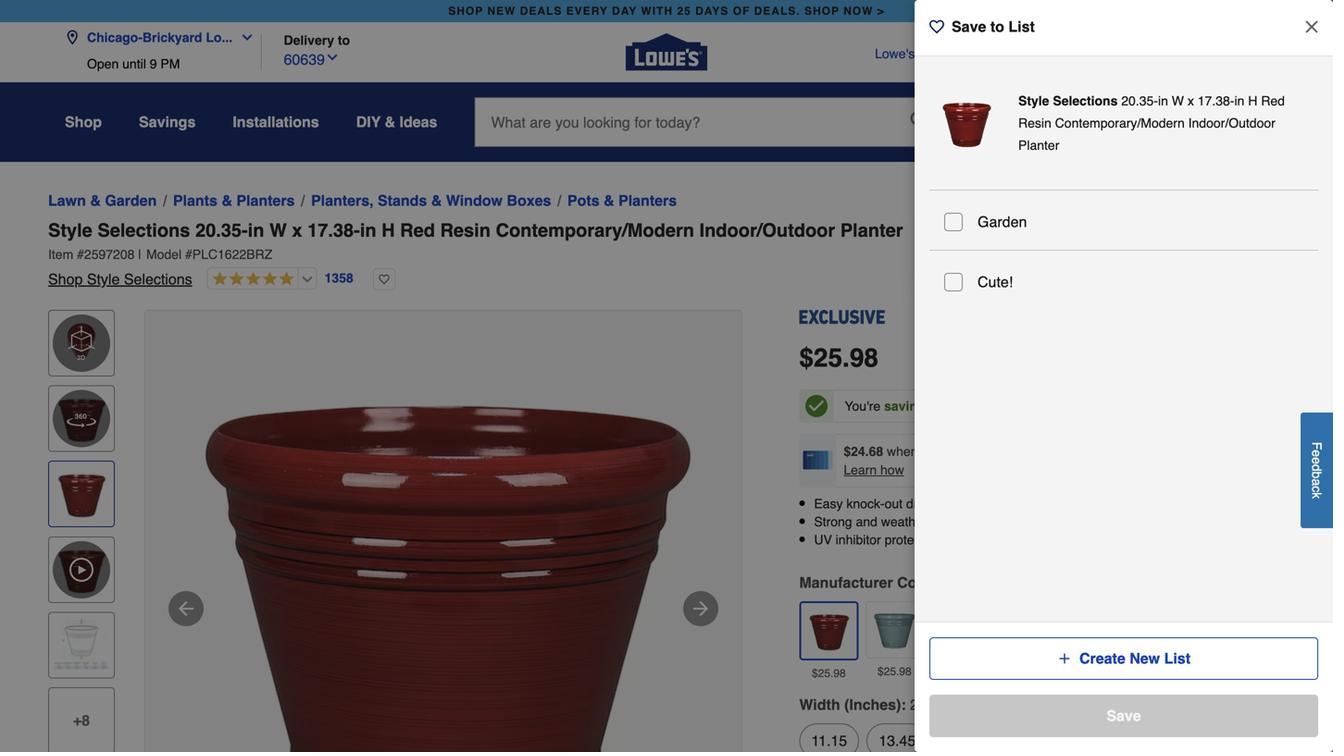 Task type: vqa. For each thing, say whether or not it's contained in the screenshot.
leftmost CLOROX™
no



Task type: describe. For each thing, give the bounding box(es) containing it.
arrow right image
[[690, 598, 712, 620]]

open until 9 pm
[[87, 56, 180, 71]]

lowe's pro
[[1197, 46, 1268, 61]]

in down the ad
[[1158, 94, 1168, 108]]

weekly ad link
[[1113, 44, 1174, 63]]

selections for style selections 20.35-in w x 17.38-in h red resin contemporary/modern indoor/outdoor planter item # 2597208 | model # plc1622brz
[[98, 220, 190, 241]]

(no
[[995, 497, 1014, 511]]

1 shop from the left
[[448, 5, 483, 18]]

window
[[446, 192, 503, 209]]

b
[[1310, 472, 1324, 479]]

+8 button
[[48, 688, 115, 753]]

shop for shop style selections
[[48, 271, 83, 288]]

>
[[877, 5, 885, 18]]

$25.98 for blue image
[[942, 665, 976, 678]]

lowe's pro link
[[1197, 44, 1268, 63]]

20.35- inside the style selections 20.35-in w x 17.38-in h red resin contemporary/modern indoor/outdoor planter item # 2597208 | model # plc1622brz
[[195, 220, 248, 241]]

17.38- inside 20.35-in w x 17.38-in h red resin contemporary/modern indoor/outdoor planter
[[1198, 94, 1234, 108]]

stands
[[378, 192, 427, 209]]

width (inches) : 20.35
[[799, 696, 947, 714]]

& for plants
[[222, 192, 232, 209]]

savings
[[1014, 444, 1058, 459]]

installations
[[233, 113, 319, 131]]

lowe's credit center link
[[875, 44, 996, 63]]

planters for plants & planters
[[236, 192, 295, 209]]

f e e d b a c k
[[1310, 442, 1324, 499]]

16.49
[[947, 733, 984, 750]]

11.15
[[811, 733, 847, 750]]

create new list
[[1079, 650, 1191, 667]]

pots & planters link
[[567, 190, 677, 212]]

1 title image from the top
[[53, 466, 110, 523]]

create
[[1079, 650, 1126, 667]]

close image
[[1303, 18, 1321, 36]]

weekly ad
[[1113, 46, 1174, 61]]

lowe's home improvement cart image
[[1246, 108, 1268, 130]]

open
[[87, 56, 119, 71]]

planters, stands & window boxes link
[[311, 190, 551, 212]]

choose
[[946, 444, 988, 459]]

status
[[1054, 46, 1091, 61]]

c
[[1310, 486, 1324, 493]]

2 vertical spatial selections
[[124, 271, 192, 288]]

1358
[[325, 271, 353, 286]]

deals.
[[754, 5, 800, 18]]

planters, stands & window boxes
[[311, 192, 551, 209]]

credit
[[918, 46, 953, 61]]

manufacturer color/finish
[[799, 574, 984, 591]]

$24.68
[[844, 444, 883, 459]]

lawn & garden
[[48, 192, 157, 209]]

Search Query text field
[[475, 98, 896, 146]]

delivery
[[284, 33, 334, 48]]

day.
[[1222, 444, 1245, 459]]

1 horizontal spatial heart outline image
[[929, 19, 944, 34]]

d
[[1310, 464, 1324, 472]]

planters for pots & planters
[[618, 192, 677, 209]]

easy knock-out drainage holes (no drilling required) strong and weather-resistant resin material uv inhibitor protects against fading
[[814, 497, 1110, 548]]

red image
[[805, 607, 853, 655]]

pm
[[161, 56, 180, 71]]

contemporary/modern inside the style selections 20.35-in w x 17.38-in h red resin contemporary/modern indoor/outdoor planter item # 2597208 | model # plc1622brz
[[496, 220, 694, 241]]

until
[[122, 56, 146, 71]]

(inches)
[[844, 696, 901, 714]]

my lists
[[1017, 134, 1057, 147]]

color/finish
[[897, 574, 984, 591]]

4.7 stars image
[[208, 271, 294, 288]]

location image
[[65, 30, 80, 45]]

on
[[1061, 444, 1076, 459]]

savings
[[139, 113, 196, 131]]

$5.99
[[929, 399, 961, 414]]

lowe's for lowe's credit center
[[875, 46, 915, 61]]

create new list button
[[929, 638, 1318, 680]]

1 vertical spatial heart outline image
[[373, 268, 395, 291]]

k
[[1310, 493, 1324, 499]]

20.35-in w x 17.38-in h red resin contemporary/modern indoor/outdoor planter
[[1018, 94, 1285, 153]]

plants & planters link
[[173, 190, 295, 212]]

lo...
[[206, 30, 233, 45]]

$24.68 when you choose 5% savings on eligible purchases every day. learn how
[[844, 444, 1245, 478]]

f
[[1310, 442, 1324, 450]]

resin
[[984, 515, 1012, 530]]

in down planters,
[[360, 220, 376, 241]]

60639 button
[[284, 47, 340, 71]]

inhibitor
[[836, 533, 881, 548]]

2 # from the left
[[185, 247, 192, 262]]

out
[[885, 497, 903, 511]]

resin inside the style selections 20.35-in w x 17.38-in h red resin contemporary/modern indoor/outdoor planter item # 2597208 | model # plc1622brz
[[440, 220, 491, 241]]

save to list
[[952, 18, 1035, 35]]

easy
[[814, 497, 843, 511]]

f e e d b a c k button
[[1301, 413, 1333, 528]]

chevron down image inside chicago-brickyard lo... 'button'
[[233, 30, 255, 45]]

1 horizontal spatial 20.35
[[1016, 733, 1053, 750]]

plants
[[173, 192, 217, 209]]

day
[[612, 5, 637, 18]]

style selections image
[[937, 94, 996, 153]]

chevron down image inside 60639 button
[[325, 50, 340, 65]]

+8
[[73, 712, 90, 729]]

with
[[641, 5, 673, 18]]

& for lawn
[[90, 192, 101, 209]]

shop new deals every day with 25 days of deals. shop now >
[[448, 5, 885, 18]]

learn how button
[[844, 461, 904, 480]]

to for save
[[990, 18, 1004, 35]]

installations button
[[233, 106, 319, 139]]

save button
[[929, 695, 1318, 738]]

shop style selections
[[48, 271, 192, 288]]

planter inside 20.35-in w x 17.38-in h red resin contemporary/modern indoor/outdoor planter
[[1018, 138, 1059, 153]]

w inside 20.35-in w x 17.38-in h red resin contemporary/modern indoor/outdoor planter
[[1172, 94, 1184, 108]]

1 horizontal spatial 25
[[814, 343, 843, 373]]

manufacturer
[[799, 574, 893, 591]]

white image
[[1000, 606, 1048, 654]]



Task type: locate. For each thing, give the bounding box(es) containing it.
20.35- right lowe's home improvement notification center icon
[[1121, 94, 1158, 108]]

pots
[[567, 192, 600, 209]]

1 lowe's from the left
[[875, 46, 915, 61]]

lowe's
[[875, 46, 915, 61], [1197, 46, 1237, 61]]

0 vertical spatial selections
[[1053, 94, 1118, 108]]

planters up item number 2 5 9 7 2 0 8 and model number p l c 1 6 2 2 b r z element
[[618, 192, 677, 209]]

item number 2 5 9 7 2 0 8 and model number p l c 1 6 2 2 b r z element
[[48, 245, 1285, 264]]

2 title image from the top
[[53, 617, 110, 674]]

0 vertical spatial 17.38-
[[1198, 94, 1234, 108]]

20.35
[[910, 696, 947, 714], [1016, 733, 1053, 750]]

contemporary/modern down pots
[[496, 220, 694, 241]]

style inside the style selections 20.35-in w x 17.38-in h red resin contemporary/modern indoor/outdoor planter item # 2597208 | model # plc1622brz
[[48, 220, 92, 241]]

1 vertical spatial h
[[382, 220, 395, 241]]

a
[[1310, 479, 1324, 486]]

drainage
[[906, 497, 957, 511]]

0 horizontal spatial red
[[400, 220, 435, 241]]

against
[[934, 533, 976, 548]]

0 horizontal spatial list
[[1009, 18, 1035, 35]]

17.38- down planters,
[[307, 220, 360, 241]]

drilling
[[1017, 497, 1055, 511]]

style down 2597208
[[87, 271, 120, 288]]

resistant
[[931, 515, 980, 530]]

selections down status in the right top of the page
[[1053, 94, 1118, 108]]

heart outline image
[[929, 19, 944, 34], [373, 268, 395, 291]]

h left 23
[[1248, 94, 1258, 108]]

brickyard
[[142, 30, 202, 45]]

$
[[799, 343, 814, 373]]

garden up cute! on the top
[[978, 213, 1027, 231]]

red down planters, stands & window boxes link
[[400, 220, 435, 241]]

1 horizontal spatial 17.38-
[[1198, 94, 1234, 108]]

now
[[843, 5, 873, 18]]

0 vertical spatial 25
[[677, 5, 691, 18]]

e up d at the bottom
[[1310, 450, 1324, 457]]

lowe's home improvement logo image
[[626, 12, 707, 93]]

item
[[48, 247, 73, 262]]

indoor/outdoor inside 20.35-in w x 17.38-in h red resin contemporary/modern indoor/outdoor planter
[[1188, 116, 1276, 131]]

$25.98 down gray image
[[1072, 665, 1106, 678]]

search image
[[910, 111, 929, 130]]

1 e from the top
[[1310, 450, 1324, 457]]

diy
[[356, 113, 381, 131]]

1 horizontal spatial #
[[185, 247, 192, 262]]

lowe's left credit
[[875, 46, 915, 61]]

when
[[887, 444, 918, 459]]

h inside 20.35-in w x 17.38-in h red resin contemporary/modern indoor/outdoor planter
[[1248, 94, 1258, 108]]

20.35- inside 20.35-in w x 17.38-in h red resin contemporary/modern indoor/outdoor planter
[[1121, 94, 1158, 108]]

resin up my lists
[[1018, 116, 1051, 131]]

spa blue image
[[871, 606, 919, 654]]

diy & ideas
[[356, 113, 437, 131]]

save down create new list button
[[1107, 708, 1141, 725]]

#
[[77, 247, 84, 262], [185, 247, 192, 262]]

1 horizontal spatial planter
[[1018, 138, 1059, 153]]

0 horizontal spatial indoor/outdoor
[[699, 220, 835, 241]]

shop down open
[[65, 113, 102, 131]]

new
[[487, 5, 516, 18]]

shop left now
[[804, 5, 840, 18]]

0 horizontal spatial #
[[77, 247, 84, 262]]

saving
[[884, 399, 925, 414]]

$25.98 up :
[[878, 665, 912, 678]]

& for diy
[[385, 113, 395, 131]]

1 vertical spatial planter
[[840, 220, 903, 241]]

1 vertical spatial list
[[1164, 650, 1191, 667]]

lawn
[[48, 192, 86, 209]]

0 horizontal spatial h
[[382, 220, 395, 241]]

order status link
[[1018, 44, 1091, 63]]

selections down model
[[124, 271, 192, 288]]

in up plc1622brz
[[248, 220, 264, 241]]

2 vertical spatial style
[[87, 271, 120, 288]]

eligible
[[1079, 444, 1120, 459]]

0 vertical spatial planter
[[1018, 138, 1059, 153]]

1 horizontal spatial h
[[1248, 94, 1258, 108]]

to up center
[[990, 18, 1004, 35]]

1 vertical spatial resin
[[440, 220, 491, 241]]

e
[[1310, 450, 1324, 457], [1310, 457, 1324, 464]]

0 vertical spatial resin
[[1018, 116, 1051, 131]]

x left 23 button
[[1188, 94, 1194, 108]]

98
[[850, 343, 879, 373]]

1 horizontal spatial lowe's
[[1197, 46, 1237, 61]]

center
[[957, 46, 996, 61]]

save for save
[[1107, 708, 1141, 725]]

& inside button
[[385, 113, 395, 131]]

1 horizontal spatial x
[[1188, 94, 1194, 108]]

0 horizontal spatial save
[[952, 18, 986, 35]]

1 vertical spatial w
[[269, 220, 287, 241]]

save up center
[[952, 18, 986, 35]]

indoor/outdoor
[[1188, 116, 1276, 131], [699, 220, 835, 241]]

save inside button
[[1107, 708, 1141, 725]]

0 horizontal spatial chevron down image
[[233, 30, 255, 45]]

& right diy
[[385, 113, 395, 131]]

& right pots
[[604, 192, 614, 209]]

style up the item on the top of page
[[48, 220, 92, 241]]

pro
[[1240, 46, 1268, 61]]

gray image
[[1065, 606, 1113, 654]]

2 e from the top
[[1310, 457, 1324, 464]]

1 vertical spatial red
[[400, 220, 435, 241]]

planters,
[[311, 192, 374, 209]]

$25.98 down blue image
[[942, 665, 976, 678]]

w down the ad
[[1172, 94, 1184, 108]]

width
[[799, 696, 840, 714]]

purchases
[[1123, 444, 1183, 459]]

garden up |
[[105, 192, 157, 209]]

0 vertical spatial style
[[1018, 94, 1049, 108]]

:
[[901, 696, 906, 714]]

1 vertical spatial 20.35
[[1016, 733, 1053, 750]]

lowe's home improvement lists image
[[1024, 107, 1046, 130]]

save for save to list
[[952, 18, 986, 35]]

0 vertical spatial heart outline image
[[929, 19, 944, 34]]

1 vertical spatial garden
[[978, 213, 1027, 231]]

1 horizontal spatial save
[[1107, 708, 1141, 725]]

planters up plc1622brz
[[236, 192, 295, 209]]

w
[[1172, 94, 1184, 108], [269, 220, 287, 241]]

shop
[[448, 5, 483, 18], [804, 5, 840, 18]]

0 vertical spatial 20.35-
[[1121, 94, 1158, 108]]

& right lawn
[[90, 192, 101, 209]]

plants & planters
[[173, 192, 295, 209]]

you're saving $5.99
[[845, 399, 961, 414]]

|
[[138, 247, 142, 262]]

$25.98 for red image in the right of the page
[[812, 667, 846, 680]]

list inside button
[[1164, 650, 1191, 667]]

list for save to list
[[1009, 18, 1035, 35]]

pots & planters
[[567, 192, 677, 209]]

style selections 20.35-in w x 17.38-in h red resin contemporary/modern indoor/outdoor planter item # 2597208 | model # plc1622brz
[[48, 220, 903, 262]]

plus image
[[1057, 652, 1072, 667]]

0 horizontal spatial shop
[[448, 5, 483, 18]]

2 planters from the left
[[618, 192, 677, 209]]

0 horizontal spatial lowe's
[[875, 46, 915, 61]]

you're
[[845, 399, 881, 414]]

holes
[[960, 497, 991, 511]]

1 vertical spatial style
[[48, 220, 92, 241]]

1 # from the left
[[77, 247, 84, 262]]

0 horizontal spatial planters
[[236, 192, 295, 209]]

1 vertical spatial x
[[292, 220, 302, 241]]

lowe's left pro
[[1197, 46, 1237, 61]]

0 vertical spatial chevron down image
[[233, 30, 255, 45]]

1 horizontal spatial red
[[1261, 94, 1285, 108]]

9
[[150, 56, 157, 71]]

1 horizontal spatial to
[[990, 18, 1004, 35]]

heart outline image up credit
[[929, 19, 944, 34]]

20.35 right :
[[910, 696, 947, 714]]

red inside the style selections 20.35-in w x 17.38-in h red resin contemporary/modern indoor/outdoor planter item # 2597208 | model # plc1622brz
[[400, 220, 435, 241]]

1 horizontal spatial 20.35-
[[1121, 94, 1158, 108]]

lowe's for lowe's pro
[[1197, 46, 1237, 61]]

20.35 right 16.49
[[1016, 733, 1053, 750]]

1 horizontal spatial contemporary/modern
[[1055, 116, 1185, 131]]

shop for shop
[[65, 113, 102, 131]]

# right model
[[185, 247, 192, 262]]

None search field
[[474, 97, 980, 162]]

0 vertical spatial red
[[1261, 94, 1285, 108]]

chevron down image down delivery to
[[325, 50, 340, 65]]

lawn & garden link
[[48, 190, 157, 212]]

h down the stands
[[382, 220, 395, 241]]

1 vertical spatial shop
[[48, 271, 83, 288]]

1 horizontal spatial list
[[1164, 650, 1191, 667]]

diy & ideas button
[[356, 106, 437, 139]]

1 horizontal spatial shop
[[804, 5, 840, 18]]

order
[[1018, 46, 1051, 61]]

23 button
[[1220, 99, 1276, 144]]

to
[[990, 18, 1004, 35], [338, 33, 350, 48]]

1 horizontal spatial resin
[[1018, 116, 1051, 131]]

x inside 20.35-in w x 17.38-in h red resin contemporary/modern indoor/outdoor planter
[[1188, 94, 1194, 108]]

1 horizontal spatial planters
[[618, 192, 677, 209]]

1 planters from the left
[[236, 192, 295, 209]]

0 vertical spatial h
[[1248, 94, 1258, 108]]

2 shop from the left
[[804, 5, 840, 18]]

style up my lists
[[1018, 94, 1049, 108]]

0 vertical spatial garden
[[105, 192, 157, 209]]

chicago-brickyard lo...
[[87, 30, 233, 45]]

0 vertical spatial x
[[1188, 94, 1194, 108]]

you
[[922, 444, 942, 459]]

chevron down image left delivery
[[233, 30, 255, 45]]

ideas
[[400, 113, 437, 131]]

x up 4.7 stars image at the left of the page
[[292, 220, 302, 241]]

.
[[843, 343, 850, 373]]

& right the stands
[[431, 192, 442, 209]]

1 vertical spatial save
[[1107, 708, 1141, 725]]

shop button
[[65, 106, 102, 139]]

selections up |
[[98, 220, 190, 241]]

0 horizontal spatial to
[[338, 33, 350, 48]]

1 horizontal spatial chevron down image
[[325, 50, 340, 65]]

check circle filled image
[[805, 395, 828, 418]]

to for delivery
[[338, 33, 350, 48]]

contemporary/modern
[[1055, 116, 1185, 131], [496, 220, 694, 241]]

1 vertical spatial chevron down image
[[325, 50, 340, 65]]

2597208
[[84, 247, 135, 262]]

arrow left image
[[175, 598, 197, 620]]

delivery to
[[284, 33, 350, 48]]

new
[[1130, 650, 1160, 667]]

chicago-
[[87, 30, 142, 45]]

1 vertical spatial contemporary/modern
[[496, 220, 694, 241]]

1 horizontal spatial w
[[1172, 94, 1184, 108]]

$25.98
[[878, 665, 912, 678], [942, 665, 976, 678], [1072, 665, 1106, 678], [812, 667, 846, 680]]

0 horizontal spatial garden
[[105, 192, 157, 209]]

1 vertical spatial 17.38-
[[307, 220, 360, 241]]

style for style selections 20.35-in w x 17.38-in h red resin contemporary/modern indoor/outdoor planter item # 2597208 | model # plc1622brz
[[48, 220, 92, 241]]

indoor/outdoor inside the style selections 20.35-in w x 17.38-in h red resin contemporary/modern indoor/outdoor planter item # 2597208 | model # plc1622brz
[[699, 220, 835, 241]]

list right new
[[1164, 650, 1191, 667]]

0 horizontal spatial heart outline image
[[373, 268, 395, 291]]

learn
[[844, 463, 877, 478]]

cute!
[[978, 274, 1013, 291]]

17.38- left lowe's home improvement cart image
[[1198, 94, 1234, 108]]

list up order
[[1009, 18, 1035, 35]]

60639
[[284, 51, 325, 68]]

and
[[856, 515, 877, 530]]

2 lowe's from the left
[[1197, 46, 1237, 61]]

planter inside the style selections 20.35-in w x 17.38-in h red resin contemporary/modern indoor/outdoor planter item # 2597208 | model # plc1622brz
[[840, 220, 903, 241]]

& for pots
[[604, 192, 614, 209]]

plc1622brz
[[192, 247, 272, 262]]

0 horizontal spatial planter
[[840, 220, 903, 241]]

0 vertical spatial list
[[1009, 18, 1035, 35]]

$25.98 for gray image
[[1072, 665, 1106, 678]]

knock-
[[846, 497, 885, 511]]

shop left new
[[448, 5, 483, 18]]

17.38-
[[1198, 94, 1234, 108], [307, 220, 360, 241]]

shop down the item on the top of page
[[48, 271, 83, 288]]

25
[[677, 5, 691, 18], [814, 343, 843, 373]]

lowe's home improvement notification center image
[[1098, 108, 1120, 130]]

1 vertical spatial 20.35-
[[195, 220, 248, 241]]

0 horizontal spatial w
[[269, 220, 287, 241]]

0 horizontal spatial 20.35
[[910, 696, 947, 714]]

blue image
[[935, 606, 983, 654]]

title image
[[53, 466, 110, 523], [53, 617, 110, 674]]

0 horizontal spatial contemporary/modern
[[496, 220, 694, 241]]

25 right with
[[677, 5, 691, 18]]

0 vertical spatial indoor/outdoor
[[1188, 116, 1276, 131]]

0 horizontal spatial 25
[[677, 5, 691, 18]]

0 vertical spatial w
[[1172, 94, 1184, 108]]

resin down window
[[440, 220, 491, 241]]

red inside 20.35-in w x 17.38-in h red resin contemporary/modern indoor/outdoor planter
[[1261, 94, 1285, 108]]

style for style selections
[[1018, 94, 1049, 108]]

protects
[[885, 533, 931, 548]]

savings button
[[139, 106, 196, 139]]

h inside the style selections 20.35-in w x 17.38-in h red resin contemporary/modern indoor/outdoor planter item # 2597208 | model # plc1622brz
[[382, 220, 395, 241]]

0 horizontal spatial resin
[[440, 220, 491, 241]]

weekly
[[1113, 46, 1156, 61]]

$25.98 for spa blue image
[[878, 665, 912, 678]]

list for create new list
[[1164, 650, 1191, 667]]

0 horizontal spatial x
[[292, 220, 302, 241]]

0 vertical spatial 20.35
[[910, 696, 947, 714]]

13.45
[[879, 733, 916, 750]]

0 horizontal spatial 20.35-
[[195, 220, 248, 241]]

resin inside 20.35-in w x 17.38-in h red resin contemporary/modern indoor/outdoor planter
[[1018, 116, 1051, 131]]

selections for style selections
[[1053, 94, 1118, 108]]

1 horizontal spatial indoor/outdoor
[[1188, 116, 1276, 131]]

to right delivery
[[338, 33, 350, 48]]

heart outline image right 1358
[[373, 268, 395, 291]]

contemporary/modern inside 20.35-in w x 17.38-in h red resin contemporary/modern indoor/outdoor planter
[[1055, 116, 1185, 131]]

0 horizontal spatial 17.38-
[[307, 220, 360, 241]]

20.35- up plc1622brz
[[195, 220, 248, 241]]

0 vertical spatial title image
[[53, 466, 110, 523]]

17.38- inside the style selections 20.35-in w x 17.38-in h red resin contemporary/modern indoor/outdoor planter item # 2597208 | model # plc1622brz
[[307, 220, 360, 241]]

1 vertical spatial 25
[[814, 343, 843, 373]]

lowe's inside "link"
[[1197, 46, 1237, 61]]

red down pro
[[1261, 94, 1285, 108]]

# right the item on the top of page
[[77, 247, 84, 262]]

in left lowe's home improvement cart image
[[1234, 94, 1245, 108]]

chevron down image
[[233, 30, 255, 45], [325, 50, 340, 65]]

contemporary/modern down style selections
[[1055, 116, 1185, 131]]

25 left 98
[[814, 343, 843, 373]]

$25.98 up width
[[812, 667, 846, 680]]

days
[[695, 5, 729, 18]]

& right plants
[[222, 192, 232, 209]]

boxes
[[507, 192, 551, 209]]

in
[[1158, 94, 1168, 108], [1234, 94, 1245, 108], [248, 220, 264, 241], [360, 220, 376, 241]]

camera image
[[952, 113, 971, 131]]

selections inside the style selections 20.35-in w x 17.38-in h red resin contemporary/modern indoor/outdoor planter item # 2597208 | model # plc1622brz
[[98, 220, 190, 241]]

0 vertical spatial contemporary/modern
[[1055, 116, 1185, 131]]

0 vertical spatial shop
[[65, 113, 102, 131]]

e up b
[[1310, 457, 1324, 464]]

0 vertical spatial save
[[952, 18, 986, 35]]

1 vertical spatial title image
[[53, 617, 110, 674]]

23
[[1260, 102, 1273, 115]]

w up plc1622brz
[[269, 220, 287, 241]]

selections
[[1053, 94, 1118, 108], [98, 220, 190, 241], [124, 271, 192, 288]]

1 vertical spatial selections
[[98, 220, 190, 241]]

weather-
[[881, 515, 932, 530]]

1 horizontal spatial garden
[[978, 213, 1027, 231]]

1 vertical spatial indoor/outdoor
[[699, 220, 835, 241]]

x inside the style selections 20.35-in w x 17.38-in h red resin contemporary/modern indoor/outdoor planter item # 2597208 | model # plc1622brz
[[292, 220, 302, 241]]

w inside the style selections 20.35-in w x 17.38-in h red resin contemporary/modern indoor/outdoor planter item # 2597208 | model # plc1622brz
[[269, 220, 287, 241]]



